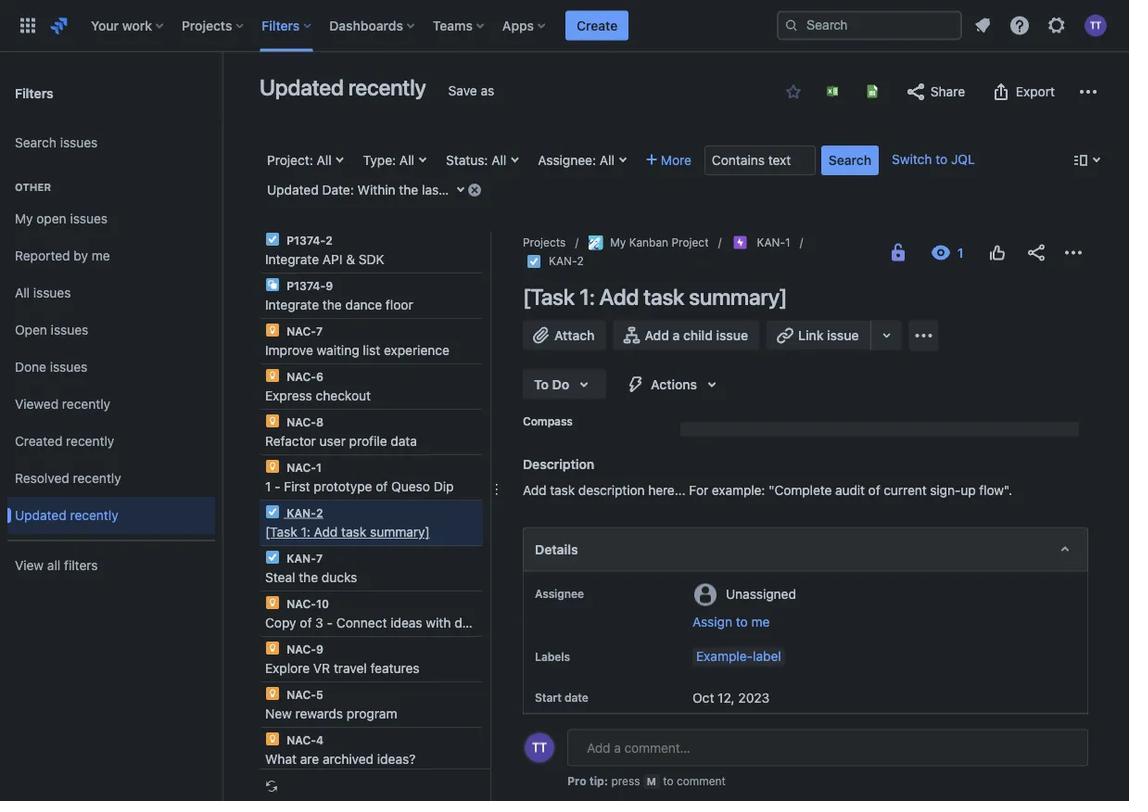Task type: locate. For each thing, give the bounding box(es) containing it.
projects up the 'sidebar navigation' image
[[182, 18, 232, 33]]

1 vertical spatial search
[[829, 153, 872, 168]]

recently for updated recently link
[[70, 508, 118, 523]]

0 vertical spatial filters
[[262, 18, 300, 33]]

6 nac- from the top
[[287, 643, 316, 656]]

done issues
[[15, 359, 88, 375]]

nac-
[[287, 325, 316, 338], [287, 370, 316, 383], [287, 415, 316, 428], [287, 461, 316, 474], [287, 597, 316, 610], [287, 643, 316, 656], [287, 688, 316, 701], [287, 734, 316, 747]]

0 vertical spatial oct
[[693, 690, 714, 706]]

idea image up new
[[265, 686, 280, 701]]

1 vertical spatial projects
[[523, 236, 566, 249]]

me inside button
[[752, 614, 770, 629]]

7 for the
[[316, 552, 323, 565]]

1 vertical spatial 2023
[[741, 731, 772, 746]]

recently down viewed recently link
[[66, 434, 114, 449]]

assign to me button
[[693, 613, 1069, 631]]

0 horizontal spatial 1:
[[301, 524, 311, 540]]

0 horizontal spatial task
[[341, 524, 367, 540]]

1 horizontal spatial issue
[[827, 328, 859, 343]]

my inside "link"
[[15, 211, 33, 226]]

settings image
[[1046, 14, 1068, 37]]

1 vertical spatial integrate
[[265, 297, 319, 313]]

0 vertical spatial [task 1: add task summary]
[[523, 284, 788, 309]]

search button
[[822, 146, 879, 175]]

1 issue from the left
[[717, 328, 748, 343]]

0 vertical spatial 2
[[326, 234, 333, 247]]

recently down created recently 'link'
[[73, 471, 121, 486]]

other group
[[7, 161, 215, 540]]

all right type:
[[400, 153, 415, 168]]

all right "status:"
[[492, 153, 507, 168]]

kan-2 down first
[[284, 506, 323, 519]]

current
[[884, 482, 927, 498]]

0 vertical spatial my
[[15, 211, 33, 226]]

0 horizontal spatial summary]
[[370, 524, 430, 540]]

0 vertical spatial [task
[[523, 284, 575, 309]]

dashboards
[[330, 18, 403, 33]]

7 for waiting
[[316, 325, 323, 338]]

created
[[15, 434, 63, 449]]

save as button
[[439, 76, 504, 106]]

my left open
[[15, 211, 33, 226]]

user
[[320, 434, 346, 449]]

to left the jql
[[936, 152, 948, 167]]

1 horizontal spatial kan-2
[[549, 255, 584, 268]]

1 idea image from the top
[[265, 323, 280, 338]]

task down "1 - first prototype of queso dip"
[[341, 524, 367, 540]]

1 vertical spatial kan-2
[[284, 506, 323, 519]]

nac- up the are
[[287, 734, 316, 747]]

0 vertical spatial p1374-
[[287, 234, 326, 247]]

1 nac- from the top
[[287, 325, 316, 338]]

1 horizontal spatial 2
[[326, 234, 333, 247]]

recently for created recently 'link'
[[66, 434, 114, 449]]

2 integrate from the top
[[265, 297, 319, 313]]

idea image for new rewards program
[[265, 686, 280, 701]]

oct for oct 12, 2023
[[693, 690, 714, 706]]

nac- up refactor
[[287, 415, 316, 428]]

appswitcher icon image
[[17, 14, 39, 37]]

[task 1: add task summary] down prototype
[[265, 524, 430, 540]]

1 vertical spatial [task 1: add task summary]
[[265, 524, 430, 540]]

idea image for 1
[[265, 459, 280, 474]]

1 right last
[[447, 182, 453, 198]]

issue right the child
[[717, 328, 748, 343]]

features
[[371, 661, 420, 676]]

all
[[47, 558, 61, 573]]

1 horizontal spatial filters
[[262, 18, 300, 33]]

nac- up improve
[[287, 325, 316, 338]]

attach button
[[523, 321, 606, 350]]

my right my kanban project icon at the right of the page
[[611, 236, 626, 249]]

5
[[316, 688, 323, 701]]

task image up steal
[[265, 505, 280, 519]]

6
[[316, 370, 324, 383]]

the down p1374-9
[[323, 297, 342, 313]]

0 vertical spatial to
[[936, 152, 948, 167]]

p1374- up the integrate api & sdk
[[287, 234, 326, 247]]

task down description
[[550, 482, 575, 498]]

idea image up improve
[[265, 323, 280, 338]]

7 up "waiting"
[[316, 325, 323, 338]]

idea image left nac-1
[[265, 459, 280, 474]]

task image up steal
[[265, 550, 280, 565]]

task image
[[265, 232, 280, 247], [265, 505, 280, 519]]

projects inside dropdown button
[[182, 18, 232, 33]]

updated recently down the dashboards
[[260, 74, 426, 100]]

subtask image
[[265, 277, 280, 292]]

4 idea image from the top
[[265, 595, 280, 610]]

project
[[672, 236, 709, 249]]

idea image for copy
[[265, 595, 280, 610]]

dip
[[434, 479, 454, 494]]

nac- for of
[[287, 597, 316, 610]]

0 vertical spatial 9
[[326, 279, 333, 292]]

2 idea image from the top
[[265, 368, 280, 383]]

export
[[1016, 84, 1055, 99]]

profile image of terry turtle image
[[525, 733, 555, 763]]

1 horizontal spatial 9
[[326, 279, 333, 292]]

projects up kan-2 link
[[523, 236, 566, 249]]

up
[[961, 482, 976, 498]]

a
[[673, 328, 680, 343]]

updated down filters popup button
[[260, 74, 344, 100]]

experience
[[384, 343, 450, 358]]

due
[[535, 732, 556, 745]]

idea image
[[265, 323, 280, 338], [265, 368, 280, 383], [265, 459, 280, 474], [265, 595, 280, 610], [265, 641, 280, 656]]

attach
[[555, 328, 595, 343]]

- right 3
[[327, 615, 333, 631]]

of left queso
[[376, 479, 388, 494]]

2 p1374- from the top
[[287, 279, 326, 292]]

p1374-2
[[284, 234, 333, 247]]

of left 3
[[300, 615, 312, 631]]

me down unassigned
[[752, 614, 770, 629]]

filters
[[64, 558, 98, 573]]

1 idea image from the top
[[265, 414, 280, 428]]

search
[[15, 135, 57, 150], [829, 153, 872, 168]]

projects button
[[176, 11, 251, 40]]

1 vertical spatial updated recently
[[15, 508, 118, 523]]

all for status: all
[[492, 153, 507, 168]]

0 horizontal spatial [task
[[265, 524, 297, 540]]

filters up search issues
[[15, 85, 54, 100]]

1 vertical spatial the
[[323, 297, 342, 313]]

0 horizontal spatial [task 1: add task summary]
[[265, 524, 430, 540]]

[task 1: add task summary] up a
[[523, 284, 788, 309]]

open
[[36, 211, 67, 226]]

2 vertical spatial 2
[[316, 506, 323, 519]]

open issues link
[[7, 312, 215, 349]]

all inside other group
[[15, 285, 30, 301]]

issues for open issues
[[51, 322, 88, 338]]

5 idea image from the top
[[265, 641, 280, 656]]

0 horizontal spatial projects
[[182, 18, 232, 33]]

as
[[481, 83, 495, 98]]

&
[[346, 252, 355, 267]]

1 vertical spatial 1:
[[301, 524, 311, 540]]

add left a
[[645, 328, 670, 343]]

1 horizontal spatial summary]
[[689, 284, 788, 309]]

recently for viewed recently link
[[62, 397, 110, 412]]

0 vertical spatial the
[[399, 182, 419, 198]]

1 horizontal spatial to
[[736, 614, 748, 629]]

the for steal the ducks
[[299, 570, 318, 585]]

1 horizontal spatial 1:
[[580, 284, 595, 309]]

1 left first
[[265, 479, 271, 494]]

start
[[535, 692, 562, 705]]

[task up kan-7
[[265, 524, 297, 540]]

jql
[[952, 152, 975, 167]]

task image for [task 1: add task summary]
[[265, 505, 280, 519]]

nac- up 3
[[287, 597, 316, 610]]

1 horizontal spatial projects
[[523, 236, 566, 249]]

1 down user
[[316, 461, 322, 474]]

integrate for integrate api & sdk
[[265, 252, 319, 267]]

kan- up 'steal the ducks'
[[287, 552, 316, 565]]

the
[[399, 182, 419, 198], [323, 297, 342, 313], [299, 570, 318, 585]]

my
[[15, 211, 33, 226], [611, 236, 626, 249]]

0 vertical spatial projects
[[182, 18, 232, 33]]

all
[[317, 153, 332, 168], [400, 153, 415, 168], [492, 153, 507, 168], [600, 153, 615, 168], [15, 285, 30, 301]]

search inside button
[[829, 153, 872, 168]]

2 vertical spatial the
[[299, 570, 318, 585]]

1 vertical spatial my
[[611, 236, 626, 249]]

integrate
[[265, 252, 319, 267], [265, 297, 319, 313]]

recently up created recently
[[62, 397, 110, 412]]

primary element
[[11, 0, 777, 51]]

0 horizontal spatial filters
[[15, 85, 54, 100]]

2 vertical spatial task
[[341, 524, 367, 540]]

1 horizontal spatial -
[[327, 615, 333, 631]]

3 idea image from the top
[[265, 459, 280, 474]]

jira image
[[48, 14, 70, 37], [48, 14, 70, 37]]

task image
[[527, 254, 542, 269], [265, 550, 280, 565]]

0 vertical spatial 7
[[316, 325, 323, 338]]

updated down project:
[[267, 182, 319, 198]]

delivery
[[455, 615, 502, 631]]

p1374- down the integrate api & sdk
[[287, 279, 326, 292]]

kan-2 down the projects "link"
[[549, 255, 584, 268]]

integrate api & sdk
[[265, 252, 385, 267]]

to right assign
[[736, 614, 748, 629]]

0 vertical spatial updated recently
[[260, 74, 426, 100]]

2 vertical spatial updated
[[15, 508, 67, 523]]

the left last
[[399, 182, 419, 198]]

of right "audit"
[[869, 482, 881, 498]]

1 vertical spatial 9
[[316, 643, 324, 656]]

7 up 'steal the ducks'
[[316, 552, 323, 565]]

1 horizontal spatial [task
[[523, 284, 575, 309]]

task up a
[[644, 284, 685, 309]]

1 p1374- from the top
[[287, 234, 326, 247]]

[task down kan-2 link
[[523, 284, 575, 309]]

[task 1: add task summary]
[[523, 284, 788, 309], [265, 524, 430, 540]]

0 horizontal spatial my
[[15, 211, 33, 226]]

idea image up refactor
[[265, 414, 280, 428]]

1 vertical spatial [task
[[265, 524, 297, 540]]

1 vertical spatial task
[[550, 482, 575, 498]]

to for assign
[[736, 614, 748, 629]]

1 vertical spatial me
[[752, 614, 770, 629]]

0 vertical spatial task image
[[265, 232, 280, 247]]

2 7 from the top
[[316, 552, 323, 565]]

1 horizontal spatial search
[[829, 153, 872, 168]]

1 vertical spatial p1374-
[[287, 279, 326, 292]]

search up other
[[15, 135, 57, 150]]

3 idea image from the top
[[265, 732, 280, 747]]

updated down "resolved"
[[15, 508, 67, 523]]

0 vertical spatial task
[[644, 284, 685, 309]]

idea image up what
[[265, 732, 280, 747]]

2 vertical spatial idea image
[[265, 732, 280, 747]]

2023 right 26,
[[741, 731, 772, 746]]

1 vertical spatial to
[[736, 614, 748, 629]]

me inside other group
[[92, 248, 110, 263]]

task image for integrate api & sdk
[[265, 232, 280, 247]]

issues for all issues
[[33, 285, 71, 301]]

0 vertical spatial task image
[[527, 254, 542, 269]]

issues
[[60, 135, 98, 150], [70, 211, 108, 226], [33, 285, 71, 301], [51, 322, 88, 338], [50, 359, 88, 375]]

status: all
[[446, 153, 507, 168]]

comment
[[677, 775, 726, 788]]

integrate down p1374-9
[[265, 297, 319, 313]]

integrate down p1374-2
[[265, 252, 319, 267]]

nac- up explore
[[287, 643, 316, 656]]

add down description
[[523, 482, 547, 498]]

0 vertical spatial summary]
[[689, 284, 788, 309]]

4 nac- from the top
[[287, 461, 316, 474]]

9 up vr
[[316, 643, 324, 656]]

all up open
[[15, 285, 30, 301]]

2 issue from the left
[[827, 328, 859, 343]]

executions
[[678, 785, 734, 798]]

search left switch
[[829, 153, 872, 168]]

1 vertical spatial -
[[327, 615, 333, 631]]

- left first
[[275, 479, 281, 494]]

recently down primary element
[[348, 74, 426, 100]]

0 horizontal spatial issue
[[717, 328, 748, 343]]

recently down resolved recently 'link'
[[70, 508, 118, 523]]

idea image
[[265, 414, 280, 428], [265, 686, 280, 701], [265, 732, 280, 747]]

0 horizontal spatial task image
[[265, 550, 280, 565]]

0 horizontal spatial 9
[[316, 643, 324, 656]]

idea image up explore
[[265, 641, 280, 656]]

create
[[577, 18, 618, 33]]

2 horizontal spatial to
[[936, 152, 948, 167]]

all right assignee:
[[600, 153, 615, 168]]

date right "due"
[[559, 732, 583, 745]]

2 for [task 1: add task summary]
[[316, 506, 323, 519]]

1 horizontal spatial my
[[611, 236, 626, 249]]

2 horizontal spatial of
[[869, 482, 881, 498]]

1 vertical spatial idea image
[[265, 686, 280, 701]]

1 7 from the top
[[316, 325, 323, 338]]

4
[[316, 734, 324, 747]]

the down kan-7
[[299, 570, 318, 585]]

issue right link
[[827, 328, 859, 343]]

actions image
[[1063, 241, 1085, 264]]

2 oct from the top
[[693, 731, 714, 746]]

idea image up the express
[[265, 368, 280, 383]]

1 horizontal spatial me
[[752, 614, 770, 629]]

5 nac- from the top
[[287, 597, 316, 610]]

0 horizontal spatial to
[[663, 775, 674, 788]]

0 vertical spatial integrate
[[265, 252, 319, 267]]

2023
[[739, 690, 770, 706], [741, 731, 772, 746]]

filters right projects dropdown button
[[262, 18, 300, 33]]

all up the date:
[[317, 153, 332, 168]]

task image down the projects "link"
[[527, 254, 542, 269]]

summary] down queso
[[370, 524, 430, 540]]

kan-2
[[549, 255, 584, 268], [284, 506, 323, 519]]

9 up integrate the dance floor
[[326, 279, 333, 292]]

0 horizontal spatial -
[[275, 479, 281, 494]]

oct left 12,
[[693, 690, 714, 706]]

9
[[326, 279, 333, 292], [316, 643, 324, 656]]

to right m
[[663, 775, 674, 788]]

reported by me
[[15, 248, 110, 263]]

all for assignee: all
[[600, 153, 615, 168]]

filters inside popup button
[[262, 18, 300, 33]]

date right "start"
[[565, 692, 589, 705]]

copy link to issue image
[[580, 254, 595, 269]]

updated recently link
[[7, 497, 215, 534]]

1 vertical spatial oct
[[693, 731, 714, 746]]

updated
[[260, 74, 344, 100], [267, 182, 319, 198], [15, 508, 67, 523]]

1 vertical spatial 2
[[577, 255, 584, 268]]

1 horizontal spatial the
[[323, 297, 342, 313]]

filters button
[[256, 11, 318, 40]]

nac- up first
[[287, 461, 316, 474]]

switch to jql link
[[892, 152, 975, 167]]

all issues
[[15, 285, 71, 301]]

my kanban project image
[[588, 235, 603, 250]]

nac- for checkout
[[287, 370, 316, 383]]

nac- for -
[[287, 461, 316, 474]]

waiting
[[317, 343, 360, 358]]

steal
[[265, 570, 295, 585]]

idea image for what are archived ideas?
[[265, 732, 280, 747]]

recently inside created recently 'link'
[[66, 434, 114, 449]]

type: all
[[363, 153, 415, 168]]

2 task image from the top
[[265, 505, 280, 519]]

0 horizontal spatial me
[[92, 248, 110, 263]]

description
[[523, 456, 595, 472]]

ideas
[[391, 615, 423, 631]]

1 integrate from the top
[[265, 252, 319, 267]]

your profile and settings image
[[1085, 14, 1107, 37]]

start date
[[535, 692, 589, 705]]

1 vertical spatial task image
[[265, 505, 280, 519]]

dashboards button
[[324, 11, 422, 40]]

0 vertical spatial 2023
[[739, 690, 770, 706]]

1 task image from the top
[[265, 232, 280, 247]]

profile
[[349, 434, 387, 449]]

nac- up the express
[[287, 370, 316, 383]]

recently inside viewed recently link
[[62, 397, 110, 412]]

Search issues using keywords text field
[[705, 146, 816, 175]]

recently inside resolved recently 'link'
[[73, 471, 121, 486]]

summary] down epic image
[[689, 284, 788, 309]]

0 horizontal spatial updated recently
[[15, 508, 118, 523]]

2 vertical spatial to
[[663, 775, 674, 788]]

nac- for vr
[[287, 643, 316, 656]]

banner
[[0, 0, 1130, 52]]

idea image for express
[[265, 368, 280, 383]]

2 horizontal spatial 2
[[577, 255, 584, 268]]

2 nac- from the top
[[287, 370, 316, 383]]

recently for resolved recently 'link'
[[73, 471, 121, 486]]

sdk
[[359, 252, 385, 267]]

3
[[315, 615, 323, 631]]

0 horizontal spatial 2
[[316, 506, 323, 519]]

my for my open issues
[[15, 211, 33, 226]]

apps
[[503, 18, 534, 33]]

to inside button
[[736, 614, 748, 629]]

me for assign to me
[[752, 614, 770, 629]]

nac- for waiting
[[287, 325, 316, 338]]

1 oct from the top
[[693, 690, 714, 706]]

0 vertical spatial date
[[565, 692, 589, 705]]

oct
[[693, 690, 714, 706], [693, 731, 714, 746]]

task image left p1374-2
[[265, 232, 280, 247]]

1 vertical spatial filters
[[15, 85, 54, 100]]

2 inside kan-2 link
[[577, 255, 584, 268]]

1
[[447, 182, 453, 198], [786, 236, 791, 249], [316, 461, 322, 474], [265, 479, 271, 494]]

recently inside updated recently link
[[70, 508, 118, 523]]

1 vertical spatial summary]
[[370, 524, 430, 540]]

steal the ducks
[[265, 570, 357, 585]]

issues for done issues
[[50, 359, 88, 375]]

3 nac- from the top
[[287, 415, 316, 428]]

0 vertical spatial updated
[[260, 74, 344, 100]]

idea image for refactor user profile data
[[265, 414, 280, 428]]

reported by me link
[[7, 237, 215, 275]]

other
[[15, 181, 51, 193]]

1: down copy link to issue icon
[[580, 284, 595, 309]]

sidebar navigation image
[[202, 74, 243, 111]]

7 nac- from the top
[[287, 688, 316, 701]]

updated recently down resolved recently
[[15, 508, 118, 523]]

updated recently
[[260, 74, 426, 100], [15, 508, 118, 523]]

issue inside add a child issue button
[[717, 328, 748, 343]]

nac-8
[[284, 415, 324, 428]]

open issues
[[15, 322, 88, 338]]

kan-
[[757, 236, 786, 249], [549, 255, 577, 268], [287, 506, 316, 519], [287, 552, 316, 565]]

type:
[[363, 153, 396, 168]]

0 vertical spatial search
[[15, 135, 57, 150]]

2
[[326, 234, 333, 247], [577, 255, 584, 268], [316, 506, 323, 519]]

share link
[[896, 77, 975, 107]]

me right by
[[92, 248, 110, 263]]

0 vertical spatial me
[[92, 248, 110, 263]]

projects for projects dropdown button
[[182, 18, 232, 33]]

oct left 26,
[[693, 731, 714, 746]]

1: up kan-7
[[301, 524, 311, 540]]

view all filters
[[15, 558, 98, 573]]

1 vertical spatial date
[[559, 732, 583, 745]]

8 nac- from the top
[[287, 734, 316, 747]]

1 horizontal spatial of
[[376, 479, 388, 494]]

1 vertical spatial 7
[[316, 552, 323, 565]]

2023 right 12,
[[739, 690, 770, 706]]

9 for vr
[[316, 643, 324, 656]]

0 vertical spatial idea image
[[265, 414, 280, 428]]

nac- up rewards
[[287, 688, 316, 701]]

idea image up copy
[[265, 595, 280, 610]]

2 idea image from the top
[[265, 686, 280, 701]]

kan- right epic image
[[757, 236, 786, 249]]



Task type: vqa. For each thing, say whether or not it's contained in the screenshot.
THE IMPACT
no



Task type: describe. For each thing, give the bounding box(es) containing it.
in
[[505, 615, 516, 631]]

teams button
[[427, 11, 491, 40]]

automation
[[535, 784, 607, 799]]

what are archived ideas?
[[265, 752, 416, 767]]

oct 12, 2023
[[693, 690, 770, 706]]

updated inside updated recently link
[[15, 508, 67, 523]]

viewed
[[15, 397, 59, 412]]

the for integrate the dance floor
[[323, 297, 342, 313]]

your work
[[91, 18, 152, 33]]

kan- down first
[[287, 506, 316, 519]]

kan- left copy link to issue icon
[[549, 255, 577, 268]]

share
[[931, 84, 966, 99]]

search for search
[[829, 153, 872, 168]]

projects link
[[523, 233, 566, 252]]

2 horizontal spatial the
[[399, 182, 419, 198]]

oct for oct 26, 2023
[[693, 731, 714, 746]]

search for search issues
[[15, 135, 57, 150]]

actions button
[[614, 370, 734, 399]]

2 for integrate api & sdk
[[326, 234, 333, 247]]

example-label link
[[693, 648, 785, 667]]

assignee: all
[[538, 153, 615, 168]]

banner containing your work
[[0, 0, 1130, 52]]

remove criteria image
[[467, 182, 482, 197]]

idea image for explore
[[265, 641, 280, 656]]

26,
[[718, 731, 737, 746]]

rule
[[652, 785, 675, 798]]

save
[[449, 83, 477, 98]]

idea image for improve
[[265, 323, 280, 338]]

viewed recently
[[15, 397, 110, 412]]

open in microsoft excel image
[[825, 84, 840, 99]]

unassigned
[[726, 587, 797, 602]]

0 horizontal spatial kan-2
[[284, 506, 323, 519]]

add up kan-7
[[314, 524, 338, 540]]

vote options: no one has voted for this issue yet. image
[[987, 241, 1009, 264]]

created recently link
[[7, 423, 215, 460]]

jira
[[519, 615, 541, 631]]

kan-1
[[757, 236, 791, 249]]

all for project: all
[[317, 153, 332, 168]]

compass
[[523, 415, 573, 428]]

assign
[[693, 614, 733, 629]]

archived
[[323, 752, 374, 767]]

refactor user profile data
[[265, 434, 417, 449]]

details element
[[523, 527, 1089, 572]]

0 horizontal spatial of
[[300, 615, 312, 631]]

me for reported by me
[[92, 248, 110, 263]]

checkout
[[316, 388, 371, 403]]

1 right epic image
[[786, 236, 791, 249]]

help image
[[1009, 14, 1031, 37]]

travel
[[334, 661, 367, 676]]

add app image
[[913, 325, 935, 347]]

search issues link
[[7, 124, 215, 161]]

p1374- for api
[[287, 234, 326, 247]]

queso
[[391, 479, 430, 494]]

to do
[[534, 377, 570, 392]]

updated recently inside other group
[[15, 508, 118, 523]]

resolved recently link
[[7, 460, 215, 497]]

here...
[[648, 482, 686, 498]]

issues inside "link"
[[70, 211, 108, 226]]

explore
[[265, 661, 310, 676]]

what
[[265, 752, 297, 767]]

9 for the
[[326, 279, 333, 292]]

assignee pin to top. only you can see pinned fields. image
[[588, 587, 603, 602]]

project:
[[267, 153, 313, 168]]

view all filters link
[[7, 547, 215, 584]]

assignee:
[[538, 153, 596, 168]]

0 vertical spatial 1:
[[580, 284, 595, 309]]

nac- for rewards
[[287, 688, 316, 701]]

ideas?
[[377, 752, 416, 767]]

notifications image
[[972, 14, 994, 37]]

resolved
[[15, 471, 69, 486]]

add task description here... for example: "complete audit of current sign-up flow".
[[523, 482, 1013, 498]]

nac-10
[[284, 597, 329, 610]]

press
[[612, 775, 640, 788]]

data
[[391, 434, 417, 449]]

oct 26, 2023
[[693, 731, 772, 746]]

nac-4
[[284, 734, 324, 747]]

express checkout
[[265, 388, 371, 403]]

open in google sheets image
[[865, 84, 880, 99]]

2 horizontal spatial task
[[644, 284, 685, 309]]

search image
[[785, 18, 799, 33]]

link web pages and more image
[[876, 324, 898, 347]]

tip:
[[590, 775, 608, 788]]

example-label
[[696, 648, 782, 664]]

projects for the projects "link"
[[523, 236, 566, 249]]

m
[[647, 776, 656, 788]]

epic image
[[733, 235, 748, 250]]

my open issues link
[[7, 200, 215, 237]]

nac- for are
[[287, 734, 316, 747]]

p1374- for the
[[287, 279, 326, 292]]

switch
[[892, 152, 932, 167]]

nac-7
[[284, 325, 323, 338]]

created recently
[[15, 434, 114, 449]]

prototype
[[314, 479, 372, 494]]

child
[[684, 328, 713, 343]]

updated date: within the last 1 week
[[267, 182, 487, 198]]

add down my kanban project icon at the right of the page
[[600, 284, 639, 309]]

1 horizontal spatial updated recently
[[260, 74, 426, 100]]

issue inside the link issue button
[[827, 328, 859, 343]]

with
[[426, 615, 451, 631]]

0 vertical spatial -
[[275, 479, 281, 494]]

export button
[[981, 77, 1065, 107]]

integrate for integrate the dance floor
[[265, 297, 319, 313]]

1 - first prototype of queso dip
[[265, 479, 454, 494]]

small image
[[786, 84, 801, 99]]

0 vertical spatial kan-2
[[549, 255, 584, 268]]

link issue
[[799, 328, 859, 343]]

resolved recently
[[15, 471, 121, 486]]

date for oct 12, 2023
[[565, 692, 589, 705]]

nac- for user
[[287, 415, 316, 428]]

nac-5
[[284, 688, 323, 701]]

first
[[284, 479, 310, 494]]

api
[[323, 252, 343, 267]]

ducks
[[322, 570, 357, 585]]

description
[[579, 482, 645, 498]]

dance
[[346, 297, 382, 313]]

project: all
[[267, 153, 332, 168]]

1 horizontal spatial task image
[[527, 254, 542, 269]]

date:
[[322, 182, 354, 198]]

last
[[422, 182, 443, 198]]

1 horizontal spatial [task 1: add task summary]
[[523, 284, 788, 309]]

my kanban project link
[[588, 233, 709, 252]]

Add a comment… field
[[568, 729, 1089, 767]]

my for my kanban project
[[611, 236, 626, 249]]

issues for search issues
[[60, 135, 98, 150]]

automation element
[[523, 769, 1089, 801]]

program
[[347, 706, 397, 722]]

to for switch
[[936, 152, 948, 167]]

1 vertical spatial updated
[[267, 182, 319, 198]]

all for type: all
[[400, 153, 415, 168]]

view
[[15, 558, 44, 573]]

new rewards program
[[265, 706, 397, 722]]

labels
[[535, 651, 570, 664]]

2023 for oct 26, 2023
[[741, 731, 772, 746]]

share image
[[1026, 241, 1048, 264]]

assign to me
[[693, 614, 770, 629]]

rewards
[[295, 706, 343, 722]]

Search field
[[777, 11, 963, 40]]

are
[[300, 752, 319, 767]]

more button
[[639, 146, 699, 175]]

nac-9
[[284, 643, 324, 656]]

week
[[456, 182, 487, 198]]

2023 for oct 12, 2023
[[739, 690, 770, 706]]

done issues link
[[7, 349, 215, 386]]

all issues link
[[7, 275, 215, 312]]

add inside button
[[645, 328, 670, 343]]

copy
[[265, 615, 296, 631]]

date for oct 26, 2023
[[559, 732, 583, 745]]



